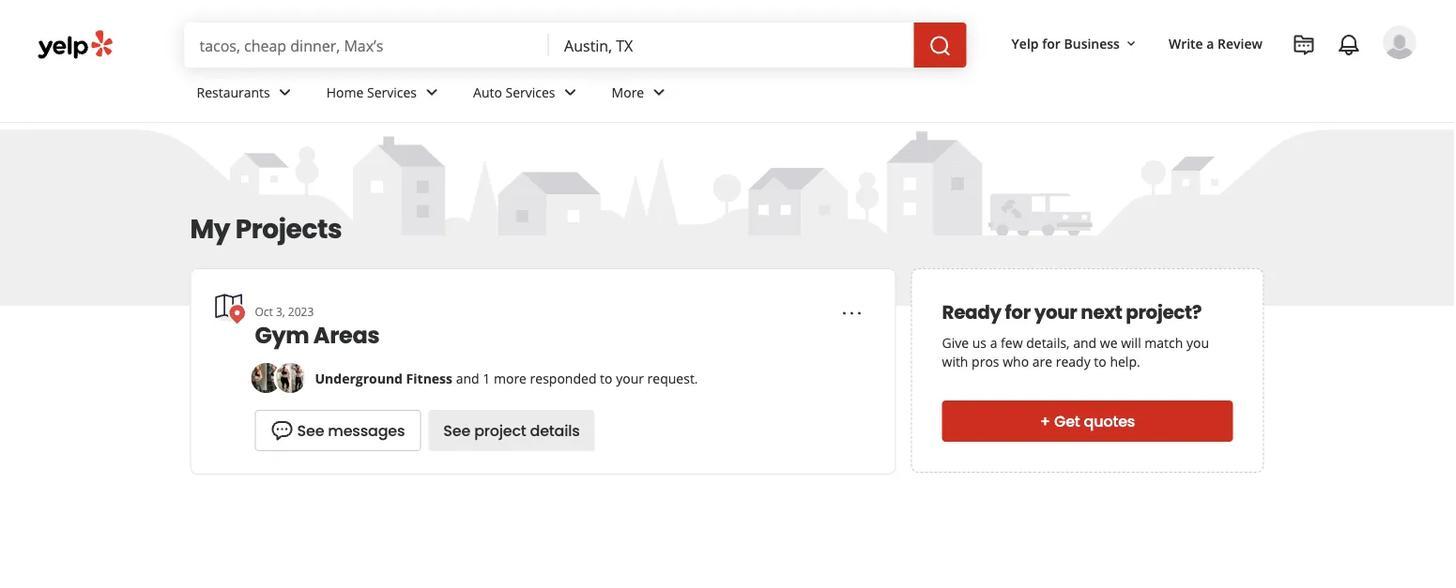 Task type: describe. For each thing, give the bounding box(es) containing it.
request.
[[647, 369, 698, 387]]

home
[[326, 83, 364, 101]]

business
[[1064, 34, 1120, 52]]

a inside ready for your next project? give us a few details, and we will match you with pros who are ready to help.
[[990, 334, 997, 352]]

home services
[[326, 83, 417, 101]]

are
[[1032, 352, 1052, 370]]

24 chevron down v2 image for home services
[[421, 81, 443, 104]]

my
[[190, 210, 230, 247]]

services for auto services
[[506, 83, 555, 101]]

for for yelp
[[1042, 34, 1061, 52]]

us
[[972, 334, 987, 352]]

will
[[1121, 334, 1141, 352]]

match
[[1145, 334, 1183, 352]]

for for ready
[[1005, 299, 1031, 326]]

messages
[[328, 420, 405, 441]]

search image
[[929, 35, 951, 57]]

home services link
[[311, 68, 458, 122]]

16 chevron down v2 image
[[1124, 36, 1139, 51]]

menu image
[[841, 302, 863, 325]]

user actions element
[[997, 23, 1443, 139]]

Near text field
[[564, 35, 899, 55]]

quotes
[[1084, 411, 1135, 432]]

who
[[1003, 352, 1029, 370]]

give
[[942, 334, 969, 352]]

1
[[483, 369, 490, 387]]

write a review
[[1169, 34, 1263, 52]]

24 chevron down v2 image for more
[[648, 81, 670, 104]]

see project details
[[443, 421, 580, 442]]

we
[[1100, 334, 1118, 352]]

greg r. image
[[1383, 25, 1417, 59]]

see for see project details
[[443, 421, 470, 442]]

and inside ready for your next project? give us a few details, and we will match you with pros who are ready to help.
[[1073, 334, 1097, 352]]

none field 'near'
[[564, 35, 899, 55]]

underground
[[315, 369, 403, 387]]

+ get quotes button
[[942, 401, 1233, 442]]

next
[[1081, 299, 1122, 326]]

see messages
[[297, 420, 405, 441]]

with
[[942, 352, 968, 370]]

yelp for business button
[[1004, 26, 1146, 60]]

gym areas
[[255, 320, 380, 352]]

pros
[[972, 352, 999, 370]]



Task type: locate. For each thing, give the bounding box(es) containing it.
auto
[[473, 83, 502, 101]]

project
[[474, 421, 526, 442]]

gym
[[255, 320, 309, 352]]

ready
[[942, 299, 1001, 326]]

oct 3, 2023
[[255, 304, 314, 319]]

for up few
[[1005, 299, 1031, 326]]

see messages button
[[255, 410, 421, 452]]

None field
[[199, 35, 534, 55], [564, 35, 899, 55]]

24 chevron down v2 image inside more link
[[648, 81, 670, 104]]

a right us
[[990, 334, 997, 352]]

0 vertical spatial your
[[1034, 299, 1077, 326]]

get
[[1054, 411, 1080, 432]]

more link
[[597, 68, 685, 122]]

2 horizontal spatial 24 chevron down v2 image
[[648, 81, 670, 104]]

1 horizontal spatial a
[[1207, 34, 1214, 52]]

24 chevron down v2 image right auto services
[[559, 81, 582, 104]]

24 chevron down v2 image left auto
[[421, 81, 443, 104]]

none field up home services at left top
[[199, 35, 534, 55]]

24 message v2 image
[[271, 420, 293, 442]]

1 horizontal spatial services
[[506, 83, 555, 101]]

fitness
[[406, 369, 452, 387]]

see left project
[[443, 421, 470, 442]]

details
[[530, 421, 580, 442]]

1 24 chevron down v2 image from the left
[[421, 81, 443, 104]]

1 horizontal spatial 24 chevron down v2 image
[[559, 81, 582, 104]]

+ get quotes
[[1040, 411, 1135, 432]]

0 horizontal spatial services
[[367, 83, 417, 101]]

0 horizontal spatial your
[[616, 369, 644, 387]]

for inside button
[[1042, 34, 1061, 52]]

auto services
[[473, 83, 555, 101]]

1 vertical spatial your
[[616, 369, 644, 387]]

your inside ready for your next project? give us a few details, and we will match you with pros who are ready to help.
[[1034, 299, 1077, 326]]

auto services link
[[458, 68, 597, 122]]

1 horizontal spatial your
[[1034, 299, 1077, 326]]

underground fitness and 1 more responded to your request.
[[315, 369, 698, 387]]

1 horizontal spatial see
[[443, 421, 470, 442]]

0 vertical spatial a
[[1207, 34, 1214, 52]]

2023
[[288, 304, 314, 319]]

ready
[[1056, 352, 1091, 370]]

more
[[494, 369, 527, 387]]

24 chevron down v2 image
[[421, 81, 443, 104], [559, 81, 582, 104], [648, 81, 670, 104]]

your
[[1034, 299, 1077, 326], [616, 369, 644, 387]]

you
[[1187, 334, 1209, 352]]

to right responded
[[600, 369, 613, 387]]

0 vertical spatial for
[[1042, 34, 1061, 52]]

24 chevron down v2 image inside auto services link
[[559, 81, 582, 104]]

write
[[1169, 34, 1203, 52]]

0 horizontal spatial none field
[[199, 35, 534, 55]]

2 none field from the left
[[564, 35, 899, 55]]

notifications image
[[1338, 34, 1360, 56]]

0 vertical spatial and
[[1073, 334, 1097, 352]]

for right yelp in the right top of the page
[[1042, 34, 1061, 52]]

1 vertical spatial and
[[456, 369, 479, 387]]

write a review link
[[1161, 26, 1270, 60]]

services right auto
[[506, 83, 555, 101]]

0 horizontal spatial to
[[600, 369, 613, 387]]

0 horizontal spatial and
[[456, 369, 479, 387]]

for inside ready for your next project? give us a few details, and we will match you with pros who are ready to help.
[[1005, 299, 1031, 326]]

0 horizontal spatial see
[[297, 420, 324, 441]]

Find text field
[[199, 35, 534, 55]]

details,
[[1026, 334, 1070, 352]]

24 chevron down v2 image for auto services
[[559, 81, 582, 104]]

3 24 chevron down v2 image from the left
[[648, 81, 670, 104]]

oct
[[255, 304, 273, 319]]

responded
[[530, 369, 597, 387]]

to inside ready for your next project? give us a few details, and we will match you with pros who are ready to help.
[[1094, 352, 1107, 370]]

1 horizontal spatial and
[[1073, 334, 1097, 352]]

more
[[612, 83, 644, 101]]

see for see messages
[[297, 420, 324, 441]]

0 horizontal spatial a
[[990, 334, 997, 352]]

24 chevron down v2 image inside home services link
[[421, 81, 443, 104]]

+
[[1040, 411, 1050, 432]]

see right 24 message v2 icon
[[297, 420, 324, 441]]

yelp
[[1012, 34, 1039, 52]]

a
[[1207, 34, 1214, 52], [990, 334, 997, 352]]

services
[[367, 83, 417, 101], [506, 83, 555, 101]]

project?
[[1126, 299, 1202, 326]]

0 horizontal spatial 24 chevron down v2 image
[[421, 81, 443, 104]]

yelp for business
[[1012, 34, 1120, 52]]

1 vertical spatial a
[[990, 334, 997, 352]]

to down we
[[1094, 352, 1107, 370]]

few
[[1001, 334, 1023, 352]]

2 24 chevron down v2 image from the left
[[559, 81, 582, 104]]

2 services from the left
[[506, 83, 555, 101]]

areas
[[313, 320, 380, 352]]

restaurants
[[197, 83, 270, 101]]

a right write
[[1207, 34, 1214, 52]]

your up details,
[[1034, 299, 1077, 326]]

a inside write a review link
[[1207, 34, 1214, 52]]

1 vertical spatial for
[[1005, 299, 1031, 326]]

and up ready
[[1073, 334, 1097, 352]]

3,
[[276, 304, 285, 319]]

1 horizontal spatial for
[[1042, 34, 1061, 52]]

help.
[[1110, 352, 1140, 370]]

1 horizontal spatial none field
[[564, 35, 899, 55]]

services for home services
[[367, 83, 417, 101]]

24 chevron down v2 image
[[274, 81, 296, 104]]

ready for your next project? give us a few details, and we will match you with pros who are ready to help.
[[942, 299, 1209, 370]]

1 none field from the left
[[199, 35, 534, 55]]

and
[[1073, 334, 1097, 352], [456, 369, 479, 387]]

for
[[1042, 34, 1061, 52], [1005, 299, 1031, 326]]

None search field
[[184, 23, 970, 68]]

see project details button
[[428, 410, 595, 452]]

my projects
[[190, 210, 342, 247]]

projects
[[235, 210, 342, 247]]

and left the 1
[[456, 369, 479, 387]]

projects image
[[1293, 34, 1315, 56]]

1 services from the left
[[367, 83, 417, 101]]

your left request.
[[616, 369, 644, 387]]

24 chevron down v2 image right more
[[648, 81, 670, 104]]

review
[[1218, 34, 1263, 52]]

1 horizontal spatial to
[[1094, 352, 1107, 370]]

restaurants link
[[182, 68, 311, 122]]

see
[[297, 420, 324, 441], [443, 421, 470, 442]]

none field up 'business categories' element
[[564, 35, 899, 55]]

none field find
[[199, 35, 534, 55]]

business categories element
[[182, 68, 1417, 122]]

services right 'home'
[[367, 83, 417, 101]]

to
[[1094, 352, 1107, 370], [600, 369, 613, 387]]

0 horizontal spatial for
[[1005, 299, 1031, 326]]



Task type: vqa. For each thing, say whether or not it's contained in the screenshot.
did
no



